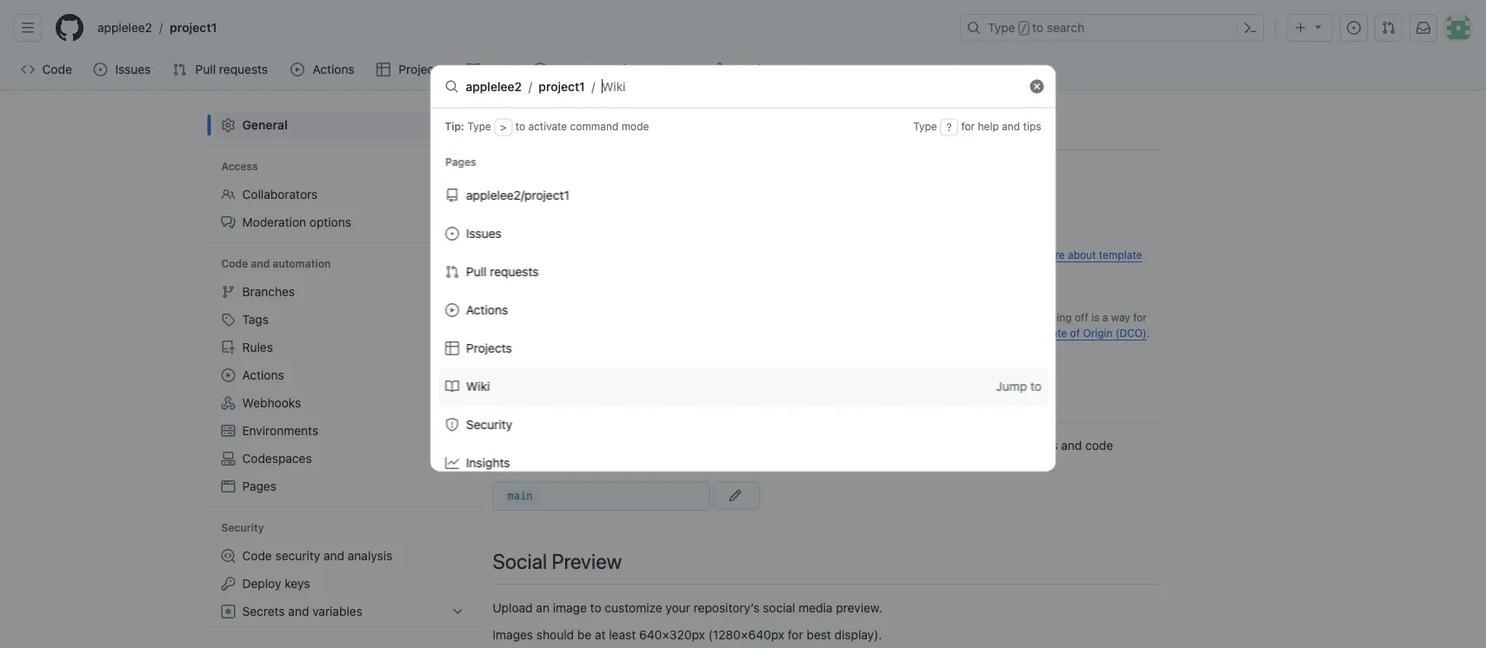 Task type: describe. For each thing, give the bounding box(es) containing it.
triangle down image
[[1312, 20, 1326, 33]]

more inside learn more about template repositories
[[1040, 249, 1065, 261]]

list containing applelee2 / project1
[[90, 14, 950, 42]]

settings
[[734, 62, 783, 77]]

sign
[[745, 312, 766, 324]]

pages inside code and automation list
[[242, 480, 277, 494]]

wiki link
[[460, 57, 520, 83]]

general link
[[214, 111, 472, 139]]

640×320px
[[639, 628, 705, 642]]

security for applelee2/project1
[[466, 418, 512, 432]]

table image
[[377, 63, 391, 77]]

0 vertical spatial wiki
[[488, 62, 512, 77]]

type inside tip: type > to activate command mode
[[467, 121, 491, 133]]

are
[[544, 457, 562, 471]]

learn more about template repositories link
[[510, 249, 1143, 277]]

tags link
[[214, 306, 472, 334]]

the inside the default branch is considered the "base" branch in your repository, against which all pull requests and code commits are automatically made, unless you specify a different branch.
[[681, 439, 699, 453]]

0 horizontal spatial for
[[788, 628, 804, 642]]

environments link
[[214, 418, 472, 445]]

jump
[[996, 380, 1027, 394]]

automation
[[273, 258, 331, 270]]

1 horizontal spatial general
[[493, 115, 563, 139]]

key image
[[221, 578, 235, 591]]

for inside type ? for help and tips
[[962, 121, 975, 133]]

analysis
[[348, 549, 393, 564]]

graph image
[[445, 457, 459, 471]]

github's
[[917, 312, 960, 324]]

images should be at least 640×320px (1280×640px for best display).
[[493, 628, 882, 642]]

developer certificate of origin (dco) link
[[963, 328, 1147, 340]]

2 horizontal spatial the
[[944, 328, 960, 340]]

a inside the default branch is considered the "base" branch in your repository, against which all pull requests and code commits are automatically made, unless you specify a different branch.
[[788, 457, 795, 471]]

webhooks
[[242, 396, 301, 411]]

repository,
[[827, 439, 886, 453]]

social
[[763, 601, 795, 616]]

book image
[[467, 63, 481, 77]]

enabling
[[510, 312, 552, 324]]

book image
[[445, 380, 459, 394]]

signing
[[1036, 312, 1072, 324]]

/ for type / to search
[[1021, 23, 1027, 35]]

to down setting
[[573, 328, 583, 340]]

tips
[[1023, 121, 1042, 133]]

insights link for code
[[617, 57, 699, 83]]

an
[[536, 601, 550, 616]]

certificate
[[1016, 328, 1068, 340]]

table image
[[445, 342, 459, 356]]

setting
[[576, 312, 610, 324]]

issues link for code
[[86, 57, 159, 83]]

search
[[1047, 20, 1085, 35]]

1 horizontal spatial off
[[769, 312, 783, 324]]

projects for code
[[399, 62, 445, 77]]

type / to search
[[988, 20, 1085, 35]]

command
[[570, 121, 619, 133]]

actions link for code
[[284, 57, 363, 83]]

web
[[962, 312, 983, 324]]

that
[[618, 328, 638, 340]]

pull requests for code
[[195, 62, 268, 77]]

social
[[493, 550, 547, 574]]

1 vertical spatial git pull request image
[[173, 63, 187, 77]]

Repository name text field
[[493, 188, 710, 216]]

terms,
[[856, 328, 888, 340]]

shield image
[[534, 63, 548, 77]]

display).
[[835, 628, 882, 642]]

with
[[752, 328, 773, 340]]

activate
[[528, 121, 567, 133]]

type ? for help and tips
[[913, 121, 1042, 134]]

projects link for applelee2/project1
[[438, 330, 1049, 368]]

tag image
[[221, 313, 235, 327]]

of
[[1070, 328, 1080, 340]]

preview.
[[836, 601, 883, 616]]

code for code
[[42, 62, 72, 77]]

(dco)
[[1116, 328, 1147, 340]]

through
[[876, 312, 914, 324]]

interface.
[[986, 312, 1033, 324]]

default
[[493, 388, 557, 412]]

about inside learn more about template repositories
[[1068, 249, 1096, 261]]

projects link for code
[[370, 57, 453, 83]]

rename branch image
[[729, 489, 742, 503]]

1 horizontal spatial pages
[[445, 156, 476, 168]]

code security and analysis
[[242, 549, 393, 564]]

actions link for applelee2/project1
[[438, 291, 1049, 330]]

mode
[[622, 121, 649, 133]]

webhooks link
[[214, 390, 472, 418]]

and inside security list
[[324, 549, 344, 564]]

0 horizontal spatial issue opened image
[[445, 227, 459, 241]]

requests for applelee2/project1
[[490, 265, 538, 279]]

default
[[518, 439, 557, 453]]

code and automation
[[221, 258, 331, 270]]

the
[[493, 439, 514, 453]]

?
[[947, 122, 952, 134]]

applelee2 link
[[90, 14, 159, 42]]

require
[[632, 312, 667, 324]]

pull requests link for applelee2/project1
[[438, 253, 1049, 291]]

pull
[[986, 439, 1006, 453]]

applelee2 for applelee2 / project1
[[97, 20, 152, 35]]

1 horizontal spatial issue opened image
[[1347, 21, 1361, 35]]

developer certificate of origin (dco) . learn more about signing off on commits
[[510, 328, 1150, 355]]

commonly
[[891, 328, 941, 340]]

issues for code
[[115, 62, 151, 77]]

should
[[537, 628, 574, 642]]

graph image
[[624, 63, 638, 77]]

access list
[[214, 181, 472, 237]]

tip: type > to activate command mode
[[445, 121, 649, 134]]

repo image
[[445, 189, 459, 203]]

plus image
[[1294, 21, 1308, 35]]

you
[[720, 457, 741, 471]]

type for for help and tips
[[913, 121, 937, 133]]

pull requests link for code
[[166, 57, 277, 83]]

all
[[970, 439, 983, 453]]

learn more about signing off on commits link
[[510, 343, 712, 355]]

wiki inside pages results list box
[[466, 380, 490, 394]]

this
[[555, 312, 573, 324]]

signing
[[600, 343, 635, 355]]

requests inside the default branch is considered the "base" branch in your repository, against which all pull requests and code commits are automatically made, unless you specify a different branch.
[[1009, 439, 1058, 453]]

in
[[786, 439, 796, 453]]

against
[[890, 439, 931, 453]]

/ for applelee2 / project1
[[159, 20, 163, 35]]

media
[[799, 601, 833, 616]]

browser image
[[221, 480, 235, 494]]

jump to
[[996, 380, 1042, 394]]

about inside developer certificate of origin (dco) . learn more about signing off on commits
[[569, 343, 597, 355]]

to left search
[[1033, 20, 1044, 35]]

branch down learn more about signing off on commits link
[[562, 388, 625, 412]]

code for code and automation
[[221, 258, 248, 270]]

2 vertical spatial git pull request image
[[445, 265, 459, 279]]

(1280×640px
[[709, 628, 785, 642]]

to right image
[[590, 601, 602, 616]]

least
[[609, 628, 636, 642]]

insights for code
[[647, 62, 691, 77]]

project1 for applelee2 / project1 /
[[539, 79, 585, 94]]

1 horizontal spatial contributors
[[670, 312, 730, 324]]

affirm
[[586, 328, 615, 340]]

git branch image
[[221, 285, 235, 299]]

is inside the default branch is considered the "base" branch in your repository, against which all pull requests and code commits are automatically made, unless you specify a different branch.
[[602, 439, 611, 453]]

deploy keys link
[[214, 571, 472, 598]]

webhook image
[[221, 397, 235, 411]]

will
[[613, 312, 629, 324]]

branches
[[242, 285, 295, 299]]

codespaces
[[242, 452, 312, 466]]

collaborators
[[242, 187, 318, 202]]

branch up 'automatically' in the bottom of the page
[[560, 439, 599, 453]]

issues link for applelee2/project1
[[438, 215, 1049, 253]]

tags
[[242, 313, 269, 327]]

tip:
[[445, 121, 465, 133]]

code link
[[14, 57, 79, 83]]

way
[[1111, 312, 1131, 324]]

insights for applelee2/project1
[[466, 456, 510, 471]]

made,
[[643, 457, 678, 471]]

1 vertical spatial your
[[666, 601, 691, 616]]

issue opened image
[[93, 63, 107, 77]]

applelee2 / project1 /
[[466, 79, 602, 94]]

branch.
[[849, 457, 892, 471]]

2 horizontal spatial off
[[1075, 312, 1089, 324]]

to inside pages results list box
[[1030, 380, 1042, 394]]



Task type: vqa. For each thing, say whether or not it's contained in the screenshot.
creating
no



Task type: locate. For each thing, give the bounding box(es) containing it.
2 horizontal spatial requests
[[1009, 439, 1058, 453]]

social preview
[[493, 550, 622, 574]]

deploy
[[242, 577, 281, 591]]

the down github's on the top right of page
[[944, 328, 960, 340]]

1 horizontal spatial about
[[1068, 249, 1096, 261]]

is up 'automatically' in the bottom of the page
[[602, 439, 611, 453]]

1 vertical spatial more
[[541, 343, 566, 355]]

pull for applelee2/project1
[[466, 265, 486, 279]]

issues link down applelee2 link
[[86, 57, 159, 83]]

applelee2/project1 link
[[438, 177, 1049, 215]]

0 vertical spatial a
[[1103, 312, 1109, 324]]

for up .
[[1134, 312, 1147, 324]]

0 horizontal spatial applelee2
[[97, 20, 152, 35]]

1 horizontal spatial learn
[[1010, 249, 1037, 261]]

actions for code
[[313, 62, 355, 77]]

and left tips
[[1002, 121, 1021, 133]]

2 vertical spatial code
[[242, 549, 272, 564]]

insights
[[647, 62, 691, 77], [466, 456, 510, 471]]

code and automation list
[[214, 278, 472, 501]]

git pull request image down project1 link
[[173, 63, 187, 77]]

insights right graph icon
[[647, 62, 691, 77]]

for inside enabling this setting will require contributors to sign off on commits made through github's web interface. signing off is a way for contributors to affirm that their commit complies with the repository's terms, commonly the
[[1134, 312, 1147, 324]]

applelee2 down book icon
[[466, 79, 522, 94]]

off up of at the bottom right of page
[[1075, 312, 1089, 324]]

0 vertical spatial more
[[1040, 249, 1065, 261]]

issues inside pages results list box
[[466, 227, 501, 241]]

code inside security list
[[242, 549, 272, 564]]

general inside general link
[[242, 118, 288, 132]]

commits down the "the"
[[493, 457, 541, 471]]

contributors
[[670, 312, 730, 324], [510, 328, 570, 340]]

issues link up "sign"
[[438, 215, 1049, 253]]

applelee2 inside 'applelee2 / project1'
[[97, 20, 152, 35]]

off down their
[[638, 343, 652, 355]]

0 vertical spatial for
[[962, 121, 975, 133]]

general right gear image at the top
[[242, 118, 288, 132]]

and up deploy keys "link"
[[324, 549, 344, 564]]

project1
[[170, 20, 217, 35], [539, 79, 585, 94]]

security inside pages results list box
[[466, 418, 512, 432]]

your up 640×320px
[[666, 601, 691, 616]]

0 vertical spatial projects
[[399, 62, 445, 77]]

to right jump at the bottom of page
[[1030, 380, 1042, 394]]

server image
[[221, 424, 235, 438]]

0 vertical spatial project1
[[170, 20, 217, 35]]

projects inside pages results list box
[[466, 341, 512, 356]]

type left search
[[988, 20, 1016, 35]]

1 horizontal spatial pull requests link
[[438, 253, 1049, 291]]

requests inside pages results list box
[[490, 265, 538, 279]]

0 horizontal spatial the
[[681, 439, 699, 453]]

2 horizontal spatial git pull request image
[[1382, 21, 1396, 35]]

Template repository checkbox
[[493, 232, 504, 244]]

type inside type ? for help and tips
[[913, 121, 937, 133]]

code security and analysis link
[[214, 543, 472, 571]]

to left "sign"
[[733, 312, 743, 324]]

x circle fill image
[[1030, 80, 1044, 94]]

1 horizontal spatial a
[[1103, 312, 1109, 324]]

0 horizontal spatial pull requests
[[195, 62, 268, 77]]

issue opened image right triangle down 'icon'
[[1347, 21, 1361, 35]]

and inside type ? for help and tips
[[1002, 121, 1021, 133]]

repository's
[[795, 328, 853, 340]]

your inside the default branch is considered the "base" branch in your repository, against which all pull requests and code commits are automatically made, unless you specify a different branch.
[[799, 439, 824, 453]]

applelee2
[[97, 20, 152, 35], [466, 79, 522, 94]]

1 vertical spatial issues
[[466, 227, 501, 241]]

projects right table icon
[[466, 341, 512, 356]]

0 horizontal spatial pull
[[195, 62, 216, 77]]

0 vertical spatial learn
[[1010, 249, 1037, 261]]

pull requests up gear image at the top
[[195, 62, 268, 77]]

gear image
[[713, 63, 727, 77]]

.
[[1147, 328, 1150, 340]]

pull inside pages results list box
[[466, 265, 486, 279]]

1 horizontal spatial more
[[1040, 249, 1065, 261]]

0 horizontal spatial project1
[[170, 20, 217, 35]]

2 vertical spatial commits
[[493, 457, 541, 471]]

issue opened image down the repo icon
[[445, 227, 459, 241]]

on up repository's
[[786, 312, 798, 324]]

learn inside learn more about template repositories
[[1010, 249, 1037, 261]]

off right "sign"
[[769, 312, 783, 324]]

1 vertical spatial wiki
[[466, 380, 490, 394]]

issues right issue opened icon
[[115, 62, 151, 77]]

is up origin
[[1092, 312, 1100, 324]]

for
[[962, 121, 975, 133], [1134, 312, 1147, 324], [788, 628, 804, 642]]

code up deploy on the left bottom
[[242, 549, 272, 564]]

automatically
[[565, 457, 640, 471]]

type left ?
[[913, 121, 937, 133]]

made
[[846, 312, 873, 324]]

security link
[[527, 57, 611, 83], [438, 406, 1049, 444]]

1 horizontal spatial actions link
[[438, 291, 1049, 330]]

1 vertical spatial pages
[[242, 480, 277, 494]]

security link for code
[[527, 57, 611, 83]]

0 horizontal spatial on
[[655, 343, 667, 355]]

projects link left book icon
[[370, 57, 453, 83]]

pull requests
[[195, 62, 268, 77], [466, 265, 538, 279]]

0 horizontal spatial contributors
[[510, 328, 570, 340]]

git pull request image
[[1382, 21, 1396, 35], [173, 63, 187, 77], [445, 265, 459, 279]]

to inside tip: type > to activate command mode
[[516, 121, 525, 133]]

preview
[[552, 550, 622, 574]]

about down affirm
[[569, 343, 597, 355]]

commits
[[801, 312, 843, 324], [670, 343, 712, 355], [493, 457, 541, 471]]

security for code
[[556, 62, 602, 77]]

"base"
[[702, 439, 740, 453]]

0 vertical spatial pull requests link
[[166, 57, 277, 83]]

settings link
[[706, 57, 790, 83]]

requests for code
[[219, 62, 268, 77]]

a down in
[[788, 457, 795, 471]]

and up branches
[[251, 258, 270, 270]]

learn inside developer certificate of origin (dco) . learn more about signing off on commits
[[510, 343, 538, 355]]

enabling this setting will require contributors to sign off on commits made through github's web interface. signing off is a way for contributors to affirm that their commit complies with the repository's terms, commonly the
[[510, 312, 1147, 340]]

security up the "the"
[[466, 418, 512, 432]]

for left best
[[788, 628, 804, 642]]

commits inside the default branch is considered the "base" branch in your repository, against which all pull requests and code commits are automatically made, unless you specify a different branch.
[[493, 457, 541, 471]]

/ inside 'applelee2 / project1'
[[159, 20, 163, 35]]

deploy keys
[[242, 577, 310, 591]]

0 vertical spatial issues link
[[86, 57, 159, 83]]

requests
[[219, 62, 268, 77], [490, 265, 538, 279], [1009, 439, 1058, 453]]

main
[[508, 491, 533, 503]]

pull requests for applelee2/project1
[[466, 265, 538, 279]]

pull for code
[[195, 62, 216, 77]]

0 horizontal spatial more
[[541, 343, 566, 355]]

0 horizontal spatial type
[[467, 121, 491, 133]]

project1 for applelee2 / project1
[[170, 20, 217, 35]]

1 vertical spatial a
[[788, 457, 795, 471]]

Command palette input text field
[[602, 74, 1011, 100]]

0 vertical spatial issues
[[115, 62, 151, 77]]

0 horizontal spatial issues
[[115, 62, 151, 77]]

at
[[595, 628, 606, 642]]

customize
[[605, 601, 662, 616]]

gear image
[[221, 118, 235, 132]]

on inside developer certificate of origin (dco) . learn more about signing off on commits
[[655, 343, 667, 355]]

origin
[[1083, 328, 1113, 340]]

0 vertical spatial issue opened image
[[1347, 21, 1361, 35]]

0 vertical spatial pull
[[195, 62, 216, 77]]

on inside enabling this setting will require contributors to sign off on commits made through github's web interface. signing off is a way for contributors to affirm that their commit complies with the repository's terms, commonly the
[[786, 312, 798, 324]]

pull requests down template repository option
[[466, 265, 538, 279]]

0 horizontal spatial commits
[[493, 457, 541, 471]]

0 horizontal spatial learn
[[510, 343, 538, 355]]

code
[[42, 62, 72, 77], [221, 258, 248, 270], [242, 549, 272, 564]]

code for code security and analysis
[[242, 549, 272, 564]]

projects right table image
[[399, 62, 445, 77]]

access
[[221, 160, 258, 173]]

a
[[1103, 312, 1109, 324], [788, 457, 795, 471]]

1 horizontal spatial play image
[[445, 304, 459, 317]]

pull requests link
[[166, 57, 277, 83], [438, 253, 1049, 291]]

wiki right book icon
[[488, 62, 512, 77]]

1 horizontal spatial project1
[[539, 79, 585, 94]]

command palette image
[[1244, 21, 1258, 35]]

1 horizontal spatial pull requests
[[466, 265, 538, 279]]

project1 link
[[163, 14, 224, 42]]

requests right pull
[[1009, 439, 1058, 453]]

/ inside type / to search
[[1021, 23, 1027, 35]]

codescan image
[[221, 550, 235, 564]]

commits up repository's
[[801, 312, 843, 324]]

pull left repositories
[[466, 265, 486, 279]]

the right with
[[776, 328, 792, 340]]

1 vertical spatial insights
[[466, 456, 510, 471]]

1 vertical spatial on
[[655, 343, 667, 355]]

project1 inside 'applelee2 / project1'
[[170, 20, 217, 35]]

codespaces image
[[221, 452, 235, 466]]

type
[[988, 20, 1016, 35], [467, 121, 491, 133], [913, 121, 937, 133]]

more down this
[[541, 343, 566, 355]]

general down the applelee2 / project1 /
[[493, 115, 563, 139]]

0 horizontal spatial play image
[[291, 63, 305, 77]]

1 horizontal spatial actions
[[466, 303, 508, 317]]

pull requests link down project1 link
[[166, 57, 277, 83]]

pull
[[195, 62, 216, 77], [466, 265, 486, 279]]

and
[[1002, 121, 1021, 133], [251, 258, 270, 270], [1061, 439, 1082, 453], [324, 549, 344, 564]]

commits inside enabling this setting will require contributors to sign off on commits made through github's web interface. signing off is a way for contributors to affirm that their commit complies with the repository's terms, commonly the
[[801, 312, 843, 324]]

wiki right book image
[[466, 380, 490, 394]]

issue opened image
[[1347, 21, 1361, 35], [445, 227, 459, 241]]

and inside the default branch is considered the "base" branch in your repository, against which all pull requests and code commits are automatically made, unless you specify a different branch.
[[1061, 439, 1082, 453]]

insights link for applelee2/project1
[[438, 444, 1049, 483]]

actions left table image
[[313, 62, 355, 77]]

0 horizontal spatial a
[[788, 457, 795, 471]]

help
[[978, 121, 999, 133]]

0 vertical spatial pull requests
[[195, 62, 268, 77]]

/ for applelee2 / project1 /
[[529, 79, 532, 94]]

0 vertical spatial actions link
[[284, 57, 363, 83]]

commits down "commit"
[[670, 343, 712, 355]]

security link up you on the left
[[438, 406, 1049, 444]]

which
[[934, 439, 967, 453]]

0 vertical spatial play image
[[291, 63, 305, 77]]

1 horizontal spatial commits
[[670, 343, 712, 355]]

0 vertical spatial applelee2
[[97, 20, 152, 35]]

considered
[[615, 439, 677, 453]]

is inside enabling this setting will require contributors to sign off on commits made through github's web interface. signing off is a way for contributors to affirm that their commit complies with the repository's terms, commonly the
[[1092, 312, 1100, 324]]

the up unless
[[681, 439, 699, 453]]

keys
[[285, 577, 310, 591]]

a left way
[[1103, 312, 1109, 324]]

play image up general link
[[291, 63, 305, 77]]

requests up gear image at the top
[[219, 62, 268, 77]]

pages up the repo icon
[[445, 156, 476, 168]]

insights inside pages results list box
[[466, 456, 510, 471]]

0 vertical spatial commits
[[801, 312, 843, 324]]

shield image
[[445, 418, 459, 432]]

the default branch is considered the "base" branch in your repository, against which all pull requests and code commits are automatically made, unless you specify a different branch.
[[493, 439, 1114, 471]]

actions left enabling
[[466, 303, 508, 317]]

1 horizontal spatial the
[[776, 328, 792, 340]]

your right in
[[799, 439, 824, 453]]

type for to search
[[988, 20, 1016, 35]]

0 vertical spatial your
[[799, 439, 824, 453]]

learn down enabling
[[510, 343, 538, 355]]

on down their
[[655, 343, 667, 355]]

pull requests inside pages results list box
[[466, 265, 538, 279]]

security right shield icon
[[556, 62, 602, 77]]

learn up interface.
[[1010, 249, 1037, 261]]

about
[[1068, 249, 1096, 261], [569, 343, 597, 355]]

0 vertical spatial pages
[[445, 156, 476, 168]]

0 vertical spatial contributors
[[670, 312, 730, 324]]

their
[[640, 328, 663, 340]]

environments
[[242, 424, 319, 438]]

issues for applelee2/project1
[[466, 227, 501, 241]]

homepage image
[[56, 14, 84, 42]]

specify
[[744, 457, 785, 471]]

2 vertical spatial security
[[221, 522, 264, 535]]

0 vertical spatial about
[[1068, 249, 1096, 261]]

more up signing
[[1040, 249, 1065, 261]]

projects
[[399, 62, 445, 77], [466, 341, 512, 356]]

insights down the "the"
[[466, 456, 510, 471]]

unless
[[681, 457, 717, 471]]

actions for applelee2/project1
[[466, 303, 508, 317]]

code up git branch image
[[221, 258, 248, 270]]

1 vertical spatial security link
[[438, 406, 1049, 444]]

0 horizontal spatial requests
[[219, 62, 268, 77]]

1 vertical spatial project1
[[539, 79, 585, 94]]

commits inside developer certificate of origin (dco) . learn more about signing off on commits
[[670, 343, 712, 355]]

complies
[[705, 328, 749, 340]]

0 horizontal spatial security
[[221, 522, 264, 535]]

security link up the activate
[[527, 57, 611, 83]]

pull down project1 link
[[195, 62, 216, 77]]

applelee2 / project1
[[97, 20, 217, 35]]

pages link
[[214, 473, 472, 501]]

1 horizontal spatial for
[[962, 121, 975, 133]]

people image
[[221, 188, 235, 202]]

search image
[[445, 80, 459, 94]]

0 horizontal spatial actions
[[313, 62, 355, 77]]

1 vertical spatial pull
[[466, 265, 486, 279]]

about left template
[[1068, 249, 1096, 261]]

0 horizontal spatial general
[[242, 118, 288, 132]]

0 horizontal spatial pages
[[242, 480, 277, 494]]

git pull request image up table icon
[[445, 265, 459, 279]]

issues down applelee2/project1
[[466, 227, 501, 241]]

0 vertical spatial security link
[[527, 57, 611, 83]]

repositories
[[510, 265, 568, 277]]

1 horizontal spatial insights
[[647, 62, 691, 77]]

1 vertical spatial actions link
[[438, 291, 1049, 330]]

requests down template repository option
[[490, 265, 538, 279]]

1 vertical spatial commits
[[670, 343, 712, 355]]

1 vertical spatial projects link
[[438, 330, 1049, 368]]

codespaces link
[[214, 445, 472, 473]]

projects for applelee2/project1
[[466, 341, 512, 356]]

0 horizontal spatial about
[[569, 343, 597, 355]]

1 vertical spatial learn
[[510, 343, 538, 355]]

security
[[556, 62, 602, 77], [466, 418, 512, 432], [221, 522, 264, 535]]

projects link down "sign"
[[438, 330, 1049, 368]]

learn more about template repositories
[[510, 249, 1143, 277]]

type left the >
[[467, 121, 491, 133]]

collaborators link
[[214, 181, 472, 209]]

pages results list box
[[431, 177, 1056, 521]]

notifications image
[[1417, 21, 1431, 35]]

play image
[[291, 63, 305, 77], [445, 304, 459, 317]]

to right the >
[[516, 121, 525, 133]]

branch up specify
[[743, 439, 782, 453]]

>
[[500, 122, 507, 134]]

project1 down shield icon
[[539, 79, 585, 94]]

insights link up rename branch image
[[438, 444, 1049, 483]]

1 vertical spatial issue opened image
[[445, 227, 459, 241]]

list
[[90, 14, 950, 42]]

1 horizontal spatial is
[[1092, 312, 1100, 324]]

0 horizontal spatial actions link
[[284, 57, 363, 83]]

pages right browser icon on the bottom of the page
[[242, 480, 277, 494]]

1 horizontal spatial projects
[[466, 341, 512, 356]]

code right code 'icon'
[[42, 62, 72, 77]]

applelee2 for applelee2 / project1 /
[[466, 79, 522, 94]]

more inside developer certificate of origin (dco) . learn more about signing off on commits
[[541, 343, 566, 355]]

1 vertical spatial about
[[569, 343, 597, 355]]

security link for applelee2/project1
[[438, 406, 1049, 444]]

2 horizontal spatial type
[[988, 20, 1016, 35]]

branches link
[[214, 278, 472, 306]]

1 horizontal spatial git pull request image
[[445, 265, 459, 279]]

0 vertical spatial security
[[556, 62, 602, 77]]

1 horizontal spatial applelee2
[[466, 79, 522, 94]]

for right ?
[[962, 121, 975, 133]]

1 vertical spatial insights link
[[438, 444, 1049, 483]]

wiki
[[488, 62, 512, 77], [466, 380, 490, 394]]

off inside developer certificate of origin (dco) . learn more about signing off on commits
[[638, 343, 652, 355]]

0 horizontal spatial your
[[666, 601, 691, 616]]

1 horizontal spatial security
[[466, 418, 512, 432]]

insights link up mode
[[617, 57, 699, 83]]

pull requests link up "sign"
[[438, 253, 1049, 291]]

/
[[159, 20, 163, 35], [1021, 23, 1027, 35], [529, 79, 532, 94], [592, 79, 595, 94]]

is
[[1092, 312, 1100, 324], [602, 439, 611, 453]]

on
[[786, 312, 798, 324], [655, 343, 667, 355]]

actions inside pages results list box
[[466, 303, 508, 317]]

upload
[[493, 601, 533, 616]]

code
[[1086, 439, 1114, 453]]

contributors down enabling
[[510, 328, 570, 340]]

applelee2 up issue opened icon
[[97, 20, 152, 35]]

0 horizontal spatial is
[[602, 439, 611, 453]]

play image up table icon
[[445, 304, 459, 317]]

a inside enabling this setting will require contributors to sign off on commits made through github's web interface. signing off is a way for contributors to affirm that their commit complies with the repository's terms, commonly the
[[1103, 312, 1109, 324]]

actions link inside pages results list box
[[438, 291, 1049, 330]]

contributors up "commit"
[[670, 312, 730, 324]]

applelee2/project1
[[466, 188, 569, 203]]

images
[[493, 628, 533, 642]]

git pull request image left notifications icon
[[1382, 21, 1396, 35]]

1 vertical spatial for
[[1134, 312, 1147, 324]]

different
[[798, 457, 846, 471]]

default branch
[[493, 388, 625, 412]]

security list
[[214, 543, 472, 626]]

1 vertical spatial applelee2
[[466, 79, 522, 94]]

and left code
[[1061, 439, 1082, 453]]

1 vertical spatial projects
[[466, 341, 512, 356]]

security up codescan icon
[[221, 522, 264, 535]]

project1 right applelee2 link
[[170, 20, 217, 35]]

0 vertical spatial git pull request image
[[1382, 21, 1396, 35]]

code image
[[21, 63, 35, 77]]



